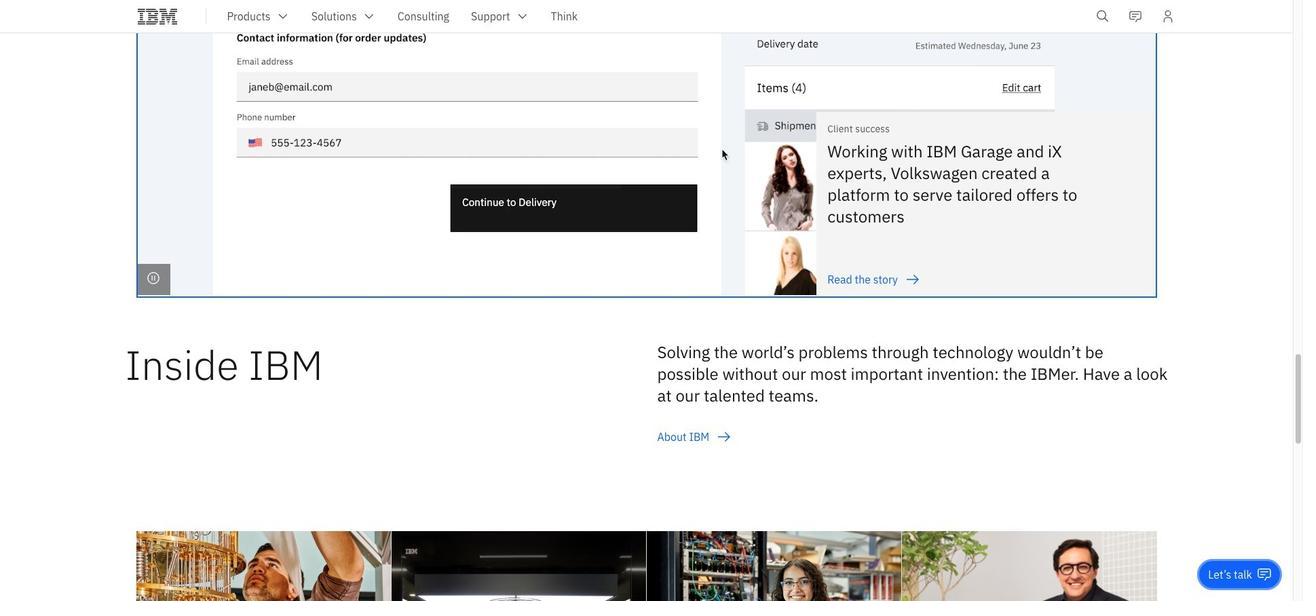 Task type: describe. For each thing, give the bounding box(es) containing it.
let's talk element
[[1209, 568, 1253, 583]]



